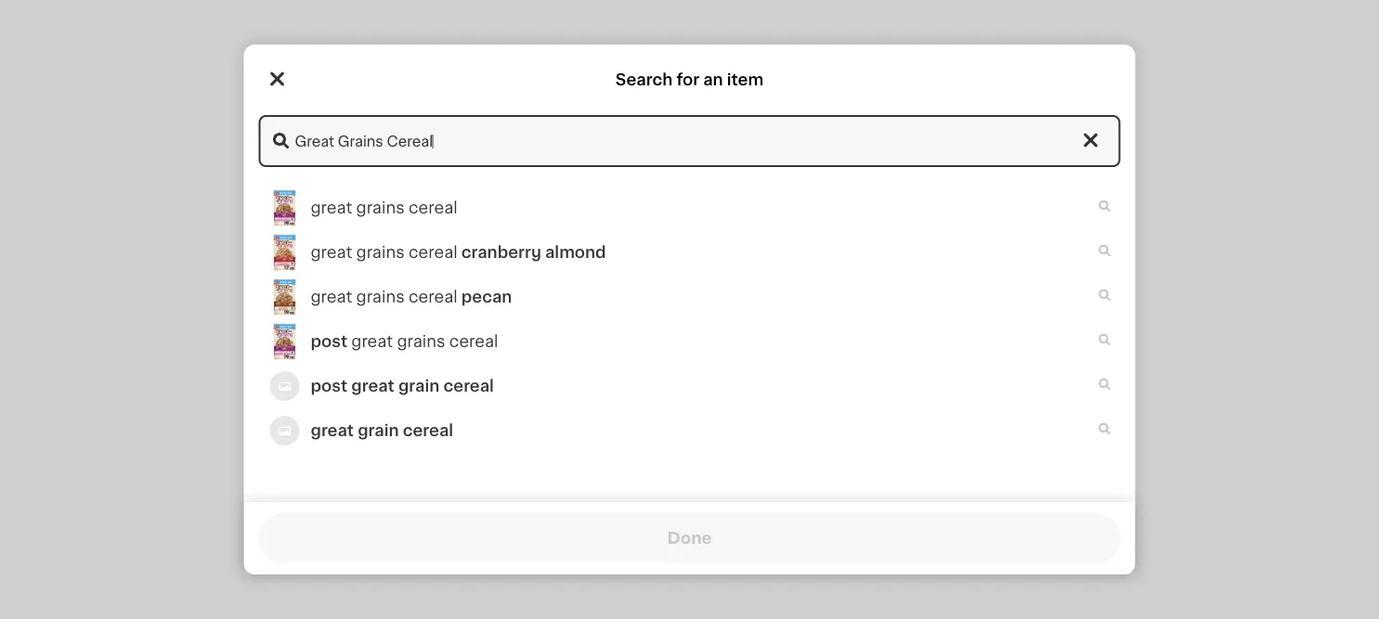 Task type: vqa. For each thing, say whether or not it's contained in the screenshot.
the rightmost on
no



Task type: describe. For each thing, give the bounding box(es) containing it.
great grains cereal
[[311, 200, 458, 216]]

great grains cereal cranberry almond
[[311, 245, 606, 261]]

Search Walmart... field
[[259, 115, 1121, 167]]

post for post great grain cereal
[[311, 379, 348, 394]]

an
[[703, 72, 723, 88]]

cereal for great grains cereal pecan
[[409, 289, 458, 305]]

search for an item
[[616, 72, 764, 88]]

post great grain cereal link
[[259, 364, 1121, 409]]

cranberry
[[461, 245, 541, 261]]

great grains cereal link
[[259, 186, 1121, 230]]

great for great grains cereal cranberry almond
[[311, 245, 352, 261]]

grain inside post great grain cereal link
[[398, 379, 440, 394]]

grains for great grains cereal
[[356, 200, 405, 216]]

great for great grains cereal
[[311, 200, 352, 216]]

dialog containing search for an item
[[244, 45, 1136, 575]]

for
[[677, 72, 700, 88]]

search list box
[[259, 186, 1121, 461]]

grains for great grains cereal pecan
[[356, 289, 405, 305]]

post for post great grains cereal
[[311, 334, 348, 350]]

cereal for great grains cereal cranberry almond
[[409, 245, 458, 261]]

post great grains cereal
[[311, 334, 498, 350]]

grains for great grains cereal cranberry almond
[[356, 245, 405, 261]]

great grain cereal link
[[259, 409, 1121, 453]]

great for great grain cereal
[[311, 423, 354, 439]]

pecan
[[461, 289, 512, 305]]



Task type: locate. For each thing, give the bounding box(es) containing it.
1 vertical spatial grain
[[358, 423, 399, 439]]

great inside great grains cereal 'link'
[[311, 200, 352, 216]]

item
[[727, 72, 764, 88]]

grain down post great grain cereal
[[358, 423, 399, 439]]

cereal down post great grain cereal
[[403, 423, 453, 439]]

post up great grain cereal
[[311, 379, 348, 394]]

cereal
[[409, 200, 458, 216], [409, 245, 458, 261], [409, 289, 458, 305], [449, 334, 498, 350], [444, 379, 494, 394], [403, 423, 453, 439]]

grains inside 'link'
[[356, 200, 405, 216]]

post inside post great grain cereal link
[[311, 379, 348, 394]]

grain
[[398, 379, 440, 394], [358, 423, 399, 439]]

cereal down pecan
[[449, 334, 498, 350]]

grain down post great grains cereal at the bottom
[[398, 379, 440, 394]]

great
[[311, 200, 352, 216], [311, 245, 352, 261], [311, 289, 352, 305], [351, 334, 393, 350], [351, 379, 395, 394], [311, 423, 354, 439]]

2 post from the top
[[311, 379, 348, 394]]

grains up post great grains cereal at the bottom
[[356, 289, 405, 305]]

almond
[[545, 245, 606, 261]]

cereal down post great grains cereal at the bottom
[[444, 379, 494, 394]]

cereal for great grain cereal
[[403, 423, 453, 439]]

cereal up great grains cereal pecan at top
[[409, 245, 458, 261]]

search
[[616, 72, 673, 88]]

grains up great grains cereal cranberry almond
[[356, 200, 405, 216]]

dialog
[[244, 45, 1136, 575]]

cereal inside 'link'
[[409, 200, 458, 216]]

post
[[311, 334, 348, 350], [311, 379, 348, 394]]

0 vertical spatial post
[[311, 334, 348, 350]]

great inside post great grain cereal link
[[351, 379, 395, 394]]

post great grain cereal
[[311, 379, 494, 394]]

grains
[[356, 200, 405, 216], [356, 245, 405, 261], [356, 289, 405, 305], [397, 334, 445, 350]]

1 post from the top
[[311, 334, 348, 350]]

great for great grains cereal pecan
[[311, 289, 352, 305]]

None search field
[[259, 115, 1121, 167]]

grains down great grains cereal
[[356, 245, 405, 261]]

cereal for great grains cereal
[[409, 200, 458, 216]]

post up post great grain cereal
[[311, 334, 348, 350]]

grains down great grains cereal pecan at top
[[397, 334, 445, 350]]

great grains cereal pecan
[[311, 289, 512, 305]]

1 vertical spatial post
[[311, 379, 348, 394]]

cereal down great grains cereal cranberry almond
[[409, 289, 458, 305]]

cereal up great grains cereal cranberry almond
[[409, 200, 458, 216]]

0 vertical spatial grain
[[398, 379, 440, 394]]

great grain cereal
[[311, 423, 453, 439]]

grain inside the great grain cereal link
[[358, 423, 399, 439]]



